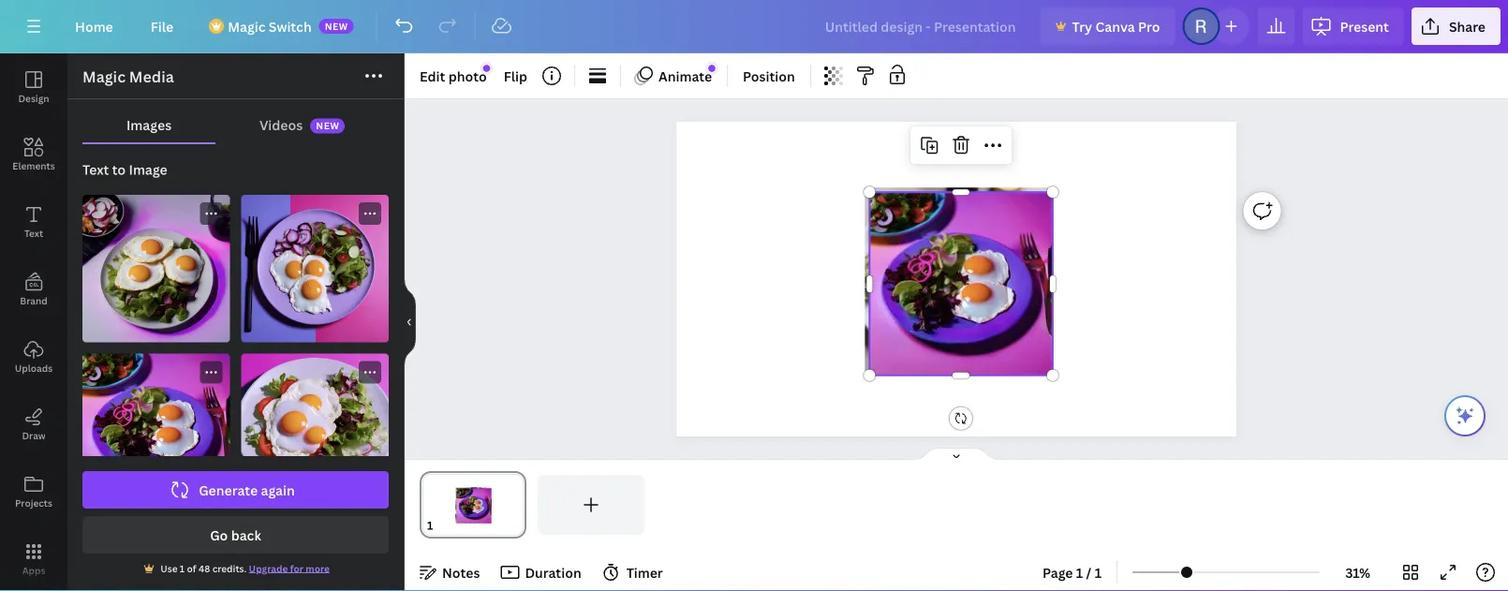 Task type: describe. For each thing, give the bounding box(es) containing it.
animate button
[[629, 61, 719, 91]]

timer
[[626, 563, 663, 581]]

apps button
[[0, 525, 67, 591]]

brand button
[[0, 256, 67, 323]]

home
[[75, 17, 113, 35]]

pro
[[1138, 17, 1160, 35]]

page
[[1043, 563, 1073, 581]]

try
[[1072, 17, 1092, 35]]

flip
[[504, 67, 527, 85]]

duration
[[525, 563, 581, 581]]

photo
[[448, 67, 487, 85]]

back
[[231, 526, 261, 544]]

share
[[1449, 17, 1486, 35]]

new image for animate
[[708, 65, 716, 72]]

elements button
[[0, 121, 67, 188]]

upgrade
[[249, 562, 288, 575]]

videos
[[260, 116, 303, 133]]

new inside main menu bar
[[325, 20, 348, 32]]

images
[[126, 116, 172, 133]]

upgrade for more link
[[249, 562, 330, 575]]

main menu bar
[[0, 0, 1508, 53]]

magic switch
[[228, 17, 312, 35]]

hide pages image
[[911, 447, 1001, 462]]

go back
[[210, 526, 261, 544]]

apps
[[22, 564, 45, 577]]

position button
[[735, 61, 803, 91]]

text for text to image
[[82, 161, 109, 178]]

hide image
[[404, 277, 416, 367]]

magic for magic media
[[82, 67, 126, 87]]

page 1 / 1
[[1043, 563, 1102, 581]]

notes button
[[412, 557, 488, 587]]

again
[[261, 481, 295, 499]]

draw
[[22, 429, 46, 442]]

edit photo
[[420, 67, 487, 85]]

duration button
[[495, 557, 589, 587]]

go back button
[[82, 516, 389, 554]]

1 vertical spatial new
[[316, 120, 339, 132]]

present button
[[1302, 7, 1404, 45]]

flip button
[[496, 61, 535, 91]]

text to image
[[82, 161, 167, 178]]

file button
[[136, 7, 188, 45]]

design
[[18, 92, 49, 104]]

31%
[[1345, 563, 1370, 581]]

text for text
[[24, 227, 43, 239]]

media
[[129, 67, 174, 87]]

image
[[129, 161, 167, 178]]

projects button
[[0, 458, 67, 525]]

use
[[160, 562, 177, 575]]



Task type: vqa. For each thing, say whether or not it's contained in the screenshot.
right "a"
no



Task type: locate. For each thing, give the bounding box(es) containing it.
1 vertical spatial text
[[24, 227, 43, 239]]

design button
[[0, 53, 67, 121]]

0 horizontal spatial new image
[[483, 65, 490, 72]]

1 new image from the left
[[708, 65, 716, 72]]

0 vertical spatial new
[[325, 20, 348, 32]]

magic left "media"
[[82, 67, 126, 87]]

0 vertical spatial magic
[[228, 17, 266, 35]]

position
[[743, 67, 795, 85]]

1 vertical spatial magic
[[82, 67, 126, 87]]

new image inside edit photo dropdown button
[[483, 65, 490, 72]]

1 for of
[[180, 562, 185, 575]]

animate
[[659, 67, 712, 85]]

0 horizontal spatial 1
[[180, 562, 185, 575]]

notes
[[442, 563, 480, 581]]

side panel tab list
[[0, 53, 67, 591]]

share button
[[1412, 7, 1501, 45]]

images button
[[82, 107, 216, 142]]

to
[[112, 161, 126, 178]]

Page title text field
[[441, 516, 449, 535]]

of
[[187, 562, 196, 575]]

48
[[199, 562, 210, 575]]

for
[[290, 562, 303, 575]]

draw button
[[0, 391, 67, 458]]

timer button
[[596, 557, 670, 587]]

new image inside animate dropdown button
[[708, 65, 716, 72]]

text left to
[[82, 161, 109, 178]]

page 1 image
[[420, 475, 526, 535]]

new image left position in the top of the page
[[708, 65, 716, 72]]

1 horizontal spatial text
[[82, 161, 109, 178]]

new image
[[708, 65, 716, 72], [483, 65, 490, 72]]

magic for magic switch
[[228, 17, 266, 35]]

1 for /
[[1076, 563, 1083, 581]]

more
[[306, 562, 330, 575]]

switch
[[269, 17, 312, 35]]

1
[[180, 562, 185, 575], [1076, 563, 1083, 581], [1095, 563, 1102, 581]]

present
[[1340, 17, 1389, 35]]

0 horizontal spatial magic
[[82, 67, 126, 87]]

magic inside main menu bar
[[228, 17, 266, 35]]

/
[[1086, 563, 1092, 581]]

0 horizontal spatial text
[[24, 227, 43, 239]]

use 1 of 48 credits. upgrade for more
[[160, 562, 330, 575]]

uploads
[[15, 362, 53, 374]]

fried eggs on a plate with salad image
[[82, 195, 230, 342], [241, 195, 389, 342], [82, 354, 230, 501], [241, 354, 389, 501]]

1 right /
[[1095, 563, 1102, 581]]

generate again button
[[82, 471, 389, 509]]

projects
[[15, 496, 52, 509]]

home link
[[60, 7, 128, 45]]

2 horizontal spatial 1
[[1095, 563, 1102, 581]]

0 vertical spatial text
[[82, 161, 109, 178]]

new
[[325, 20, 348, 32], [316, 120, 339, 132]]

1 horizontal spatial 1
[[1076, 563, 1083, 581]]

new right videos
[[316, 120, 339, 132]]

file
[[151, 17, 173, 35]]

text button
[[0, 188, 67, 256]]

text up brand button
[[24, 227, 43, 239]]

try canva pro button
[[1040, 7, 1175, 45]]

credits.
[[212, 562, 247, 575]]

magic left "switch"
[[228, 17, 266, 35]]

generate again
[[199, 481, 295, 499]]

try canva pro
[[1072, 17, 1160, 35]]

generate
[[199, 481, 258, 499]]

uploads button
[[0, 323, 67, 391]]

Design title text field
[[810, 7, 1033, 45]]

edit
[[420, 67, 445, 85]]

new image for edit photo
[[483, 65, 490, 72]]

magic media
[[82, 67, 174, 87]]

edit photo button
[[412, 61, 494, 91]]

1 horizontal spatial magic
[[228, 17, 266, 35]]

text inside button
[[24, 227, 43, 239]]

new image left flip button
[[483, 65, 490, 72]]

go
[[210, 526, 228, 544]]

elements
[[12, 159, 55, 172]]

31% button
[[1327, 557, 1388, 587]]

magic
[[228, 17, 266, 35], [82, 67, 126, 87]]

new right "switch"
[[325, 20, 348, 32]]

text
[[82, 161, 109, 178], [24, 227, 43, 239]]

canva assistant image
[[1454, 405, 1476, 427]]

1 left "of" at left
[[180, 562, 185, 575]]

brand
[[20, 294, 48, 307]]

1 horizontal spatial new image
[[708, 65, 716, 72]]

2 new image from the left
[[483, 65, 490, 72]]

1 left /
[[1076, 563, 1083, 581]]

canva
[[1095, 17, 1135, 35]]



